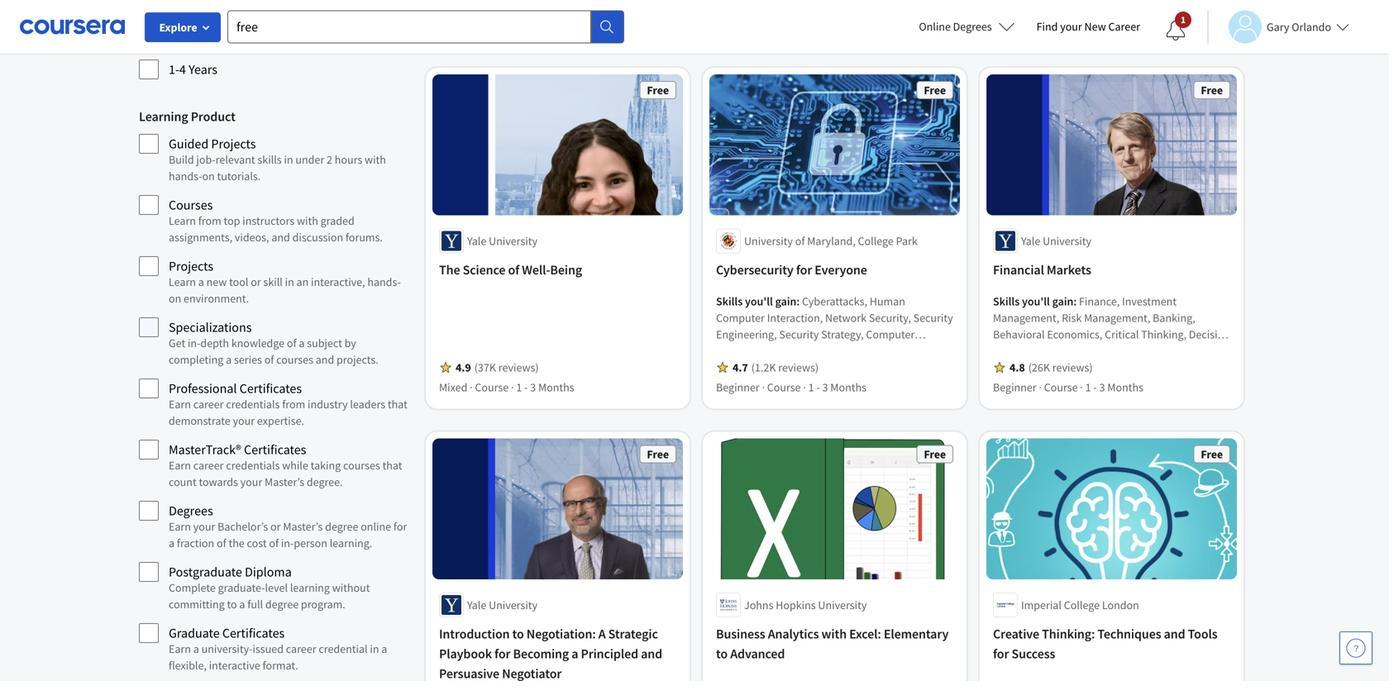 Task type: vqa. For each thing, say whether or not it's contained in the screenshot.
reviews) related to Cybersecurity
yes



Task type: locate. For each thing, give the bounding box(es) containing it.
and down subject
[[316, 352, 334, 367]]

2 horizontal spatial with
[[822, 626, 847, 642]]

credentials inside earn career credentials while taking courses that count towards your master's degree.
[[226, 458, 280, 473]]

in- right cost
[[281, 536, 294, 551]]

0 horizontal spatial or
[[251, 275, 261, 289]]

1 horizontal spatial 2
[[639, 16, 645, 31]]

1 earn from the top
[[169, 397, 191, 412]]

credentials inside earn career credentials from industry leaders that demonstrate your expertise.
[[226, 397, 280, 412]]

1 button
[[1153, 11, 1199, 50]]

0 vertical spatial career
[[193, 397, 224, 412]]

relevant
[[216, 152, 255, 167]]

your up fraction
[[193, 519, 215, 534]]

postgraduate diploma
[[169, 564, 292, 581]]

in- up completing
[[188, 336, 201, 351]]

financial left markets
[[993, 262, 1045, 278]]

degrees inside learning product group
[[169, 503, 213, 519]]

yale up introduction
[[467, 598, 487, 613]]

course down 4.7 (1.2k reviews)
[[767, 380, 801, 395]]

hands- inside build job-relevant skills in under 2 hours with hands-on tutorials.
[[169, 169, 202, 184]]

with right hours in the top left of the page
[[365, 152, 386, 167]]

1 vertical spatial or
[[271, 519, 281, 534]]

1 horizontal spatial or
[[271, 519, 281, 534]]

learn
[[169, 213, 196, 228], [169, 275, 196, 289]]

earn career credentials while taking courses that count towards your master's degree.
[[169, 458, 402, 490]]

0 horizontal spatial 2
[[327, 152, 332, 167]]

1 horizontal spatial risk
[[1062, 310, 1082, 325]]

and down "innovation,"
[[1119, 360, 1137, 375]]

hands- down build
[[169, 169, 202, 184]]

help center image
[[1347, 639, 1366, 658]]

1 vertical spatial courses
[[343, 458, 380, 473]]

1 vertical spatial master's
[[283, 519, 323, 534]]

2 vertical spatial certificates
[[222, 625, 285, 642]]

1 vertical spatial to
[[512, 626, 524, 642]]

reviews) down analysis, on the bottom right
[[1053, 360, 1093, 375]]

to inside the "complete graduate-level learning without committing to a full degree program."
[[227, 597, 237, 612]]

0 vertical spatial risk
[[1062, 310, 1082, 325]]

- down software
[[817, 380, 820, 395]]

for inside "earn your bachelor's or master's degree online for a fraction of the cost of in-person learning."
[[394, 519, 407, 534]]

credentials for mastertrack®
[[226, 458, 280, 473]]

2 : from the left
[[1074, 294, 1077, 309]]

of down knowledge on the left of the page
[[264, 352, 274, 367]]

with
[[365, 152, 386, 167], [297, 213, 318, 228], [822, 626, 847, 642]]

1 vertical spatial degree
[[265, 597, 299, 612]]

learn for projects
[[169, 275, 196, 289]]

3 earn from the top
[[169, 519, 191, 534]]

that inside earn career credentials while taking courses that count towards your master's degree.
[[383, 458, 402, 473]]

0 vertical spatial computer
[[716, 310, 765, 325]]

a inside introduction to negotiation: a strategic playbook for becoming a principled and persuasive negotiator
[[572, 646, 578, 662]]

2 learn from the top
[[169, 275, 196, 289]]

gain down markets
[[1053, 294, 1074, 309]]

gary orlando
[[1267, 19, 1332, 34]]

new
[[206, 275, 227, 289]]

build
[[169, 152, 194, 167]]

2 reviews) from the left
[[779, 360, 819, 375]]

2 left hours in the top left of the page
[[327, 152, 332, 167]]

and left tools
[[1164, 626, 1186, 642]]

0 vertical spatial projects
[[211, 136, 256, 152]]

with up discussion
[[297, 213, 318, 228]]

beginner · course · 1 - 3 months for cybersecurity for everyone
[[716, 380, 867, 395]]

- down 4.9 (37k reviews) on the bottom left
[[524, 380, 528, 395]]

1 vertical spatial on
[[169, 291, 181, 306]]

hands- for guided projects
[[169, 169, 202, 184]]

2 credentials from the top
[[226, 458, 280, 473]]

that right leaders
[[388, 397, 408, 412]]

for inside creative thinking: techniques and tools for success
[[993, 646, 1009, 662]]

0 horizontal spatial you'll
[[745, 294, 773, 309]]

becoming
[[513, 646, 569, 662]]

a left full
[[239, 597, 245, 612]]

for right 'online'
[[394, 519, 407, 534]]

in inside "learn a new tool or skill in an interactive, hands- on environment."
[[285, 275, 294, 289]]

1 for 4.8 (26k reviews)
[[1086, 380, 1091, 395]]

risk inside finance, investment management, risk management, banking, behavioral economics, critical thinking, decision making, financial analysis, innovation, underwriting, leadership and management
[[1062, 310, 1082, 325]]

yale for the
[[467, 234, 487, 248]]

0 vertical spatial courses
[[276, 352, 313, 367]]

career
[[1109, 19, 1141, 34]]

1 horizontal spatial from
[[282, 397, 305, 412]]

1 horizontal spatial you'll
[[1022, 294, 1050, 309]]

1 skills from the left
[[716, 294, 743, 309]]

1 vertical spatial risk
[[716, 360, 736, 375]]

learn for courses
[[169, 213, 196, 228]]

1 horizontal spatial leadership
[[1063, 360, 1116, 375]]

earn up fraction
[[169, 519, 191, 534]]

a inside the "complete graduate-level learning without committing to a full degree program."
[[239, 597, 245, 612]]

earn for degrees
[[169, 519, 191, 534]]

university up introduction
[[489, 598, 538, 613]]

courses right taking
[[343, 458, 380, 473]]

of right cost
[[269, 536, 279, 551]]

and down instructors
[[272, 230, 290, 245]]

learn inside "learn a new tool or skill in an interactive, hands- on environment."
[[169, 275, 196, 289]]

credentials up expertise.
[[226, 397, 280, 412]]

get in-depth knowledge of a subject by completing a series of courses and projects.
[[169, 336, 379, 367]]

career inside earn career credentials from industry leaders that demonstrate your expertise.
[[193, 397, 224, 412]]

on
[[202, 169, 215, 184], [169, 291, 181, 306]]

university up markets
[[1043, 234, 1092, 248]]

1 for 4.7 (1.2k reviews)
[[809, 380, 814, 395]]

degree inside the "complete graduate-level learning without committing to a full degree program."
[[265, 597, 299, 612]]

1 you'll from the left
[[745, 294, 773, 309]]

1 reviews) from the left
[[499, 360, 539, 375]]

2 horizontal spatial reviews)
[[1053, 360, 1093, 375]]

professional
[[169, 380, 237, 397]]

0 vertical spatial security,
[[869, 310, 911, 325]]

earn inside earn a university-issued career credential in a flexible, interactive format.
[[169, 642, 191, 657]]

investment
[[1122, 294, 1177, 309]]

0 horizontal spatial with
[[297, 213, 318, 228]]

of
[[795, 234, 805, 248], [508, 262, 519, 278], [287, 336, 297, 351], [264, 352, 274, 367], [217, 536, 226, 551], [269, 536, 279, 551]]

thinking,
[[1142, 327, 1187, 342]]

show notifications image
[[1166, 21, 1186, 41]]

job-
[[196, 152, 216, 167]]

hopkins
[[776, 598, 816, 613]]

0 vertical spatial guided
[[509, 16, 544, 31]]

degrees right online
[[953, 19, 992, 34]]

projects up the tutorials.
[[211, 136, 256, 152]]

2 skills you'll gain : from the left
[[993, 294, 1079, 309]]

6-
[[169, 36, 179, 53]]

on inside build job-relevant skills in under 2 hours with hands-on tutorials.
[[202, 169, 215, 184]]

yale university for to
[[467, 598, 538, 613]]

1 vertical spatial from
[[282, 397, 305, 412]]

series
[[234, 352, 262, 367]]

None search field
[[227, 10, 624, 43]]

reviews) for financial
[[1053, 360, 1093, 375]]

of left the
[[217, 536, 226, 551]]

3 down software
[[823, 380, 828, 395]]

creative
[[993, 626, 1040, 642]]

skills
[[716, 294, 743, 309], [993, 294, 1020, 309]]

earn inside earn career credentials while taking courses that count towards your master's degree.
[[169, 458, 191, 473]]

months down 4.9 (37k reviews) on the bottom left
[[538, 380, 575, 395]]

:
[[797, 294, 800, 309], [1074, 294, 1077, 309]]

0 vertical spatial or
[[251, 275, 261, 289]]

1 horizontal spatial reviews)
[[779, 360, 819, 375]]

1 horizontal spatial college
[[1064, 598, 1100, 613]]

career inside earn career credentials while taking courses that count towards your master's degree.
[[193, 458, 224, 473]]

in for graduate certificates
[[370, 642, 379, 657]]

2 vertical spatial to
[[716, 646, 728, 662]]

0 vertical spatial to
[[227, 597, 237, 612]]

0 horizontal spatial :
[[797, 294, 800, 309]]

guided left project
[[509, 16, 544, 31]]

product
[[191, 108, 236, 125]]

master's up 'person'
[[283, 519, 323, 534]]

or right bachelor's
[[271, 519, 281, 534]]

0 horizontal spatial to
[[227, 597, 237, 612]]

to up "becoming"
[[512, 626, 524, 642]]

security, down human
[[869, 310, 911, 325]]

certificates down full
[[222, 625, 285, 642]]

: for for
[[797, 294, 800, 309]]

on for projects
[[169, 291, 181, 306]]

1 vertical spatial credentials
[[226, 458, 280, 473]]

1 vertical spatial career
[[193, 458, 224, 473]]

1 right career
[[1181, 13, 1186, 26]]

0 vertical spatial leadership
[[798, 344, 852, 358]]

in inside earn a university-issued career credential in a flexible, interactive format.
[[370, 642, 379, 657]]

business analytics with excel: elementary to advanced
[[716, 626, 949, 662]]

yale up financial markets
[[1022, 234, 1041, 248]]

to down graduate-
[[227, 597, 237, 612]]

flexible,
[[169, 658, 207, 673]]

·
[[504, 16, 507, 31], [583, 16, 586, 31], [1039, 16, 1042, 31], [1081, 16, 1083, 31], [470, 380, 473, 395], [511, 380, 514, 395], [762, 380, 765, 395], [803, 380, 806, 395], [1039, 380, 1042, 395], [1081, 380, 1083, 395]]

certificates down expertise.
[[244, 442, 306, 458]]

1 vertical spatial 2
[[327, 152, 332, 167]]

intermediate · guided project · less than 2 hours
[[439, 16, 676, 31]]

everyone
[[815, 262, 867, 278]]

0 vertical spatial in
[[284, 152, 293, 167]]

: up interaction,
[[797, 294, 800, 309]]

and inside introduction to negotiation: a strategic playbook for becoming a principled and persuasive negotiator
[[641, 646, 663, 662]]

degree inside "earn your bachelor's or master's degree online for a fraction of the cost of in-person learning."
[[325, 519, 358, 534]]

reviews) up mixed · course · 1 - 3 months
[[499, 360, 539, 375]]

find your new career
[[1037, 19, 1141, 34]]

1 vertical spatial hands-
[[368, 275, 401, 289]]

3 reviews) from the left
[[1053, 360, 1093, 375]]

0 vertical spatial learn
[[169, 213, 196, 228]]

projects down assignments,
[[169, 258, 213, 275]]

0 horizontal spatial reviews)
[[499, 360, 539, 375]]

certificates for mastertrack® certificates
[[244, 442, 306, 458]]

1 vertical spatial with
[[297, 213, 318, 228]]

hands- inside "learn a new tool or skill in an interactive, hands- on environment."
[[368, 275, 401, 289]]

your inside earn career credentials while taking courses that count towards your master's degree.
[[240, 475, 262, 490]]

networking
[[716, 377, 773, 391]]

that inside earn career credentials from industry leaders that demonstrate your expertise.
[[388, 397, 408, 412]]

explore button
[[145, 12, 221, 42]]

or right tool
[[251, 275, 261, 289]]

analytics
[[768, 626, 819, 642]]

instructors
[[243, 213, 295, 228]]

2 horizontal spatial to
[[716, 646, 728, 662]]

earn inside "earn your bachelor's or master's degree online for a fraction of the cost of in-person learning."
[[169, 519, 191, 534]]

your inside "earn your bachelor's or master's degree online for a fraction of the cost of in-person learning."
[[193, 519, 215, 534]]

analysis,
[[1080, 344, 1122, 358]]

1 horizontal spatial in-
[[281, 536, 294, 551]]

0 vertical spatial certificates
[[240, 380, 302, 397]]

creative thinking: techniques and tools for success link
[[993, 624, 1231, 664]]

0 vertical spatial in-
[[188, 336, 201, 351]]

1 vertical spatial degrees
[[169, 503, 213, 519]]

0 vertical spatial that
[[388, 397, 408, 412]]

1 horizontal spatial gain
[[1053, 294, 1074, 309]]

skills you'll gain : down 'cybersecurity'
[[716, 294, 802, 309]]

3 down analysis, on the bottom right
[[1100, 380, 1105, 395]]

that for professional certificates
[[388, 397, 408, 412]]

beginner down the 4.7
[[716, 380, 760, 395]]

risk up economics,
[[1062, 310, 1082, 325]]

to inside introduction to negotiation: a strategic playbook for becoming a principled and persuasive negotiator
[[512, 626, 524, 642]]

format.
[[263, 658, 298, 673]]

0 horizontal spatial hands-
[[169, 169, 202, 184]]

2
[[639, 16, 645, 31], [327, 152, 332, 167]]

videos,
[[235, 230, 269, 245]]

in- inside "earn your bachelor's or master's degree online for a fraction of the cost of in-person learning."
[[281, 536, 294, 551]]

1 down analysis, on the bottom right
[[1086, 380, 1091, 395]]

for down creative
[[993, 646, 1009, 662]]

learn inside learn from top instructors with graded assignments, videos, and discussion forums.
[[169, 213, 196, 228]]

course down 4.9 (37k reviews) on the bottom left
[[475, 380, 509, 395]]

hours
[[335, 152, 362, 167]]

a inside "earn your bachelor's or master's degree online for a fraction of the cost of in-person learning."
[[169, 536, 175, 551]]

introduction to negotiation: a strategic playbook for becoming a principled and persuasive negotiator
[[439, 626, 663, 682]]

earn up 'demonstrate' on the bottom left of the page
[[169, 397, 191, 412]]

: left finance,
[[1074, 294, 1077, 309]]

financial
[[993, 262, 1045, 278], [1034, 344, 1078, 358]]

yale for financial
[[1022, 234, 1041, 248]]

course for 4.7 (1.2k reviews)
[[767, 380, 801, 395]]

0 horizontal spatial degrees
[[169, 503, 213, 519]]

2 horizontal spatial security
[[914, 310, 953, 325]]

1 vertical spatial in-
[[281, 536, 294, 551]]

-
[[1094, 16, 1097, 31], [524, 380, 528, 395], [817, 380, 820, 395], [1094, 380, 1097, 395]]

1 skills you'll gain : from the left
[[716, 294, 802, 309]]

gain for markets
[[1053, 294, 1074, 309]]

6
[[179, 12, 186, 28]]

subject
[[307, 336, 342, 351]]

credentials for professional
[[226, 397, 280, 412]]

degrees inside dropdown button
[[953, 19, 992, 34]]

0 horizontal spatial risk
[[716, 360, 736, 375]]

1 : from the left
[[797, 294, 800, 309]]

earn for mastertrack® certificates
[[169, 458, 191, 473]]

certificates for professional certificates
[[240, 380, 302, 397]]

3 down 4.9 (37k reviews) on the bottom left
[[530, 380, 536, 395]]

learning
[[139, 108, 188, 125]]

the
[[439, 262, 460, 278]]

1 horizontal spatial degrees
[[953, 19, 992, 34]]

2 earn from the top
[[169, 458, 191, 473]]

reviews) for cybersecurity
[[779, 360, 819, 375]]

2 inside build job-relevant skills in under 2 hours with hands-on tutorials.
[[327, 152, 332, 167]]

0 vertical spatial degree
[[325, 519, 358, 534]]

on down job-
[[202, 169, 215, 184]]

leaders
[[350, 397, 386, 412]]

mixed
[[439, 380, 468, 395]]

1 vertical spatial that
[[383, 458, 402, 473]]

a up flexible,
[[193, 642, 199, 657]]

university up excel:
[[818, 598, 867, 613]]

on inside "learn a new tool or skill in an interactive, hands- on environment."
[[169, 291, 181, 306]]

2 gain from the left
[[1053, 294, 1074, 309]]

learn up assignments,
[[169, 213, 196, 228]]

business
[[716, 626, 766, 642]]

from
[[198, 213, 221, 228], [282, 397, 305, 412]]

- left career
[[1094, 16, 1097, 31]]

0 vertical spatial degrees
[[953, 19, 992, 34]]

2 you'll from the left
[[1022, 294, 1050, 309]]

0 horizontal spatial gain
[[775, 294, 797, 309]]

skills up engineering,
[[716, 294, 743, 309]]

: for markets
[[1074, 294, 1077, 309]]

a inside "learn a new tool or skill in an interactive, hands- on environment."
[[198, 275, 204, 289]]

gain up interaction,
[[775, 294, 797, 309]]

4 earn from the top
[[169, 642, 191, 657]]

you'll down 'cybersecurity'
[[745, 294, 773, 309]]

0 horizontal spatial courses
[[276, 352, 313, 367]]

3 for 4.9 (37k reviews)
[[530, 380, 536, 395]]

1 learn from the top
[[169, 213, 196, 228]]

security up the 4.7
[[716, 344, 756, 358]]

tool
[[229, 275, 248, 289]]

yale up science
[[467, 234, 487, 248]]

certificates up expertise.
[[240, 380, 302, 397]]

cost
[[247, 536, 267, 551]]

or
[[251, 275, 261, 289], [271, 519, 281, 534]]

of up cybersecurity for everyone
[[795, 234, 805, 248]]

for
[[796, 262, 812, 278], [394, 519, 407, 534], [495, 646, 511, 662], [993, 646, 1009, 662]]

and inside get in-depth knowledge of a subject by completing a series of courses and projects.
[[316, 352, 334, 367]]

1 horizontal spatial :
[[1074, 294, 1077, 309]]

4.9 (37k reviews)
[[456, 360, 539, 375]]

university for financial markets
[[1043, 234, 1092, 248]]

a
[[599, 626, 606, 642]]

credentials up 'towards'
[[226, 458, 280, 473]]

0 horizontal spatial in-
[[188, 336, 201, 351]]

1 vertical spatial security
[[779, 327, 819, 342]]

projects
[[211, 136, 256, 152], [169, 258, 213, 275]]

skills
[[258, 152, 282, 167]]

for left everyone
[[796, 262, 812, 278]]

1 vertical spatial learn
[[169, 275, 196, 289]]

yale university for science
[[467, 234, 538, 248]]

0 horizontal spatial skills
[[716, 294, 743, 309]]

your
[[1061, 19, 1083, 34], [233, 414, 255, 428], [240, 475, 262, 490], [193, 519, 215, 534]]

3-6 months
[[169, 12, 230, 28]]

0 vertical spatial on
[[202, 169, 215, 184]]

and inside creative thinking: techniques and tools for success
[[1164, 626, 1186, 642]]

maryland,
[[807, 234, 856, 248]]

and down strategy,
[[854, 344, 873, 358]]

1 horizontal spatial to
[[512, 626, 524, 642]]

1 vertical spatial certificates
[[244, 442, 306, 458]]

security down park
[[914, 310, 953, 325]]

tutorials.
[[217, 169, 261, 184]]

2 vertical spatial security
[[716, 344, 756, 358]]

for down introduction
[[495, 646, 511, 662]]

degree up 'learning.' at the left of the page
[[325, 519, 358, 534]]

strategic
[[608, 626, 658, 642]]

0 horizontal spatial college
[[858, 234, 894, 248]]

complete graduate-level learning without committing to a full degree program.
[[169, 581, 370, 612]]

1 gain from the left
[[775, 294, 797, 309]]

0 vertical spatial from
[[198, 213, 221, 228]]

in right 'skills'
[[284, 152, 293, 167]]

reviews) down models,
[[779, 360, 819, 375]]

cyberattacks, human computer interaction, network security, security engineering, security strategy, computer security models, leadership and management, risk management, software security, computer networking
[[716, 294, 953, 391]]

1 horizontal spatial with
[[365, 152, 386, 167]]

management, up critical
[[1084, 310, 1151, 325]]

and inside finance, investment management, risk management, banking, behavioral economics, critical thinking, decision making, financial analysis, innovation, underwriting, leadership and management
[[1119, 360, 1137, 375]]

well-
[[522, 262, 550, 278]]

1 horizontal spatial on
[[202, 169, 215, 184]]

environment.
[[184, 291, 249, 306]]

leadership down analysis, on the bottom right
[[1063, 360, 1116, 375]]

1 credentials from the top
[[226, 397, 280, 412]]

1 horizontal spatial skills you'll gain :
[[993, 294, 1079, 309]]

0 vertical spatial master's
[[265, 475, 304, 490]]

1 vertical spatial college
[[1064, 598, 1100, 613]]

0 horizontal spatial from
[[198, 213, 221, 228]]

earn inside earn career credentials from industry leaders that demonstrate your expertise.
[[169, 397, 191, 412]]

0 horizontal spatial guided
[[169, 136, 209, 152]]

2 right the than
[[639, 16, 645, 31]]

1 inside button
[[1181, 13, 1186, 26]]

yale university for markets
[[1022, 234, 1092, 248]]

1 vertical spatial leadership
[[1063, 360, 1116, 375]]

1 vertical spatial in
[[285, 275, 294, 289]]

negotiation:
[[527, 626, 596, 642]]

cyberattacks,
[[802, 294, 868, 309]]

6-12 months
[[169, 36, 236, 53]]

1 horizontal spatial hands-
[[368, 275, 401, 289]]

from inside earn career credentials from industry leaders that demonstrate your expertise.
[[282, 397, 305, 412]]

a down "negotiation:"
[[572, 646, 578, 662]]

or inside "learn a new tool or skill in an interactive, hands- on environment."
[[251, 275, 261, 289]]

1 down software
[[809, 380, 814, 395]]

1
[[1181, 13, 1186, 26], [1086, 16, 1091, 31], [516, 380, 522, 395], [809, 380, 814, 395], [1086, 380, 1091, 395]]

that
[[388, 397, 408, 412], [383, 458, 402, 473]]

0 horizontal spatial leadership
[[798, 344, 852, 358]]

career up 'towards'
[[193, 458, 224, 473]]

1 vertical spatial financial
[[1034, 344, 1078, 358]]

earn up the count
[[169, 458, 191, 473]]

cybersecurity for everyone
[[716, 262, 867, 278]]

from up assignments,
[[198, 213, 221, 228]]

2 skills from the left
[[993, 294, 1020, 309]]

0 vertical spatial with
[[365, 152, 386, 167]]

engineering,
[[716, 327, 777, 342]]

2 vertical spatial in
[[370, 642, 379, 657]]

while
[[282, 458, 308, 473]]

hands- right interactive,
[[368, 275, 401, 289]]

guided down the learning product at left top
[[169, 136, 209, 152]]

leadership inside finance, investment management, risk management, banking, behavioral economics, critical thinking, decision making, financial analysis, innovation, underwriting, leadership and management
[[1063, 360, 1116, 375]]

security, right software
[[853, 360, 895, 375]]

course left new
[[1044, 16, 1078, 31]]

0 horizontal spatial skills you'll gain :
[[716, 294, 802, 309]]

1 vertical spatial guided
[[169, 136, 209, 152]]

cybersecurity for everyone link
[[716, 260, 954, 280]]

skills you'll gain : for cybersecurity
[[716, 294, 802, 309]]

course for 4.8 (26k reviews)
[[1044, 380, 1078, 395]]

credentials
[[226, 397, 280, 412], [226, 458, 280, 473]]

your right 'towards'
[[240, 475, 262, 490]]

1 horizontal spatial degree
[[325, 519, 358, 534]]

learning.
[[330, 536, 372, 551]]



Task type: describe. For each thing, give the bounding box(es) containing it.
beginner for financial markets
[[993, 380, 1037, 395]]

postgraduate
[[169, 564, 242, 581]]

fraction
[[177, 536, 214, 551]]

build job-relevant skills in under 2 hours with hands-on tutorials.
[[169, 152, 386, 184]]

management, down human
[[875, 344, 941, 358]]

1-
[[169, 61, 179, 78]]

full
[[248, 597, 263, 612]]

discussion
[[292, 230, 343, 245]]

1 vertical spatial projects
[[169, 258, 213, 275]]

a left the series at the bottom left of page
[[226, 352, 232, 367]]

gary
[[1267, 19, 1290, 34]]

- for 4.9 (37k reviews)
[[524, 380, 528, 395]]

3 for 4.7 (1.2k reviews)
[[823, 380, 828, 395]]

forums.
[[346, 230, 383, 245]]

coursera image
[[20, 13, 125, 40]]

with inside learn from top instructors with graded assignments, videos, and discussion forums.
[[297, 213, 318, 228]]

beginner right 'online degrees'
[[993, 16, 1037, 31]]

to inside business analytics with excel: elementary to advanced
[[716, 646, 728, 662]]

0 vertical spatial security
[[914, 310, 953, 325]]

your right find
[[1061, 19, 1083, 34]]

courses inside get in-depth knowledge of a subject by completing a series of courses and projects.
[[276, 352, 313, 367]]

risk inside cyberattacks, human computer interaction, network security, security engineering, security strategy, computer security models, leadership and management, risk management, software security, computer networking
[[716, 360, 736, 375]]

strategy,
[[821, 327, 864, 342]]

than
[[612, 16, 636, 31]]

3 for 4.8 (26k reviews)
[[1100, 380, 1105, 395]]

imperial
[[1022, 598, 1062, 613]]

(26k
[[1029, 360, 1050, 375]]

in inside build job-relevant skills in under 2 hours with hands-on tutorials.
[[284, 152, 293, 167]]

business analytics with excel: elementary to advanced link
[[716, 624, 954, 664]]

1 horizontal spatial security
[[779, 327, 819, 342]]

years
[[189, 61, 218, 78]]

4.9
[[456, 360, 471, 375]]

you'll for financial
[[1022, 294, 1050, 309]]

you'll for cybersecurity
[[745, 294, 773, 309]]

the
[[229, 536, 245, 551]]

innovation,
[[1124, 344, 1180, 358]]

months down software
[[831, 380, 867, 395]]

program.
[[301, 597, 346, 612]]

university for introduction to negotiation: a strategic playbook for becoming a principled and persuasive negotiator
[[489, 598, 538, 613]]

without
[[332, 581, 370, 596]]

0 vertical spatial financial
[[993, 262, 1045, 278]]

for inside 'link'
[[796, 262, 812, 278]]

an
[[297, 275, 309, 289]]

johns hopkins university
[[744, 598, 867, 613]]

in for projects
[[285, 275, 294, 289]]

1 vertical spatial computer
[[866, 327, 915, 342]]

4.7 (1.2k reviews)
[[733, 360, 819, 375]]

beginner · course · 1 - 3 months for financial markets
[[993, 380, 1144, 395]]

months right new
[[1108, 16, 1144, 31]]

4.8
[[1010, 360, 1025, 375]]

learning product group
[[139, 107, 409, 681]]

of left subject
[[287, 336, 297, 351]]

learning
[[290, 581, 330, 596]]

skills for cybersecurity for everyone
[[716, 294, 743, 309]]

in- inside get in-depth knowledge of a subject by completing a series of courses and projects.
[[188, 336, 201, 351]]

network
[[826, 310, 867, 325]]

your inside earn career credentials from industry leaders that demonstrate your expertise.
[[233, 414, 255, 428]]

months up years
[[195, 36, 236, 53]]

months up 6-12 months
[[189, 12, 230, 28]]

master's inside earn career credentials while taking courses that count towards your master's degree.
[[265, 475, 304, 490]]

hands- for projects
[[368, 275, 401, 289]]

earn a university-issued career credential in a flexible, interactive format.
[[169, 642, 387, 673]]

earn career credentials from industry leaders that demonstrate your expertise.
[[169, 397, 408, 428]]

leadership inside cyberattacks, human computer interaction, network security, security engineering, security strategy, computer security models, leadership and management, risk management, software security, computer networking
[[798, 344, 852, 358]]

career for professional
[[193, 397, 224, 412]]

find
[[1037, 19, 1058, 34]]

depth
[[201, 336, 229, 351]]

university for the science of well-being
[[489, 234, 538, 248]]

career for mastertrack®
[[193, 458, 224, 473]]

1 horizontal spatial guided
[[509, 16, 544, 31]]

3 left career
[[1100, 16, 1105, 31]]

university of maryland, college park
[[744, 234, 918, 248]]

a right the credential
[[382, 642, 387, 657]]

tools
[[1188, 626, 1218, 642]]

issued
[[253, 642, 284, 657]]

bachelor's
[[218, 519, 268, 534]]

and inside learn from top instructors with graded assignments, videos, and discussion forums.
[[272, 230, 290, 245]]

online degrees
[[919, 19, 992, 34]]

economics,
[[1047, 327, 1103, 342]]

- for 4.8 (26k reviews)
[[1094, 380, 1097, 395]]

that for mastertrack® certificates
[[383, 458, 402, 473]]

success
[[1012, 646, 1056, 662]]

skills for financial markets
[[993, 294, 1020, 309]]

models,
[[758, 344, 796, 358]]

behavioral
[[993, 327, 1045, 342]]

techniques
[[1098, 626, 1162, 642]]

courses
[[169, 197, 213, 213]]

project
[[547, 16, 581, 31]]

credential
[[319, 642, 368, 657]]

mastertrack®
[[169, 442, 241, 458]]

thinking:
[[1042, 626, 1095, 642]]

with inside build job-relevant skills in under 2 hours with hands-on tutorials.
[[365, 152, 386, 167]]

1 for 4.9 (37k reviews)
[[516, 380, 522, 395]]

demonstrate
[[169, 414, 231, 428]]

human
[[870, 294, 906, 309]]

negotiator
[[502, 666, 562, 682]]

level
[[265, 581, 288, 596]]

on for guided projects
[[202, 169, 215, 184]]

skills you'll gain : for financial
[[993, 294, 1079, 309]]

What do you want to learn? text field
[[227, 10, 591, 43]]

earn for graduate certificates
[[169, 642, 191, 657]]

1 vertical spatial security,
[[853, 360, 895, 375]]

for inside introduction to negotiation: a strategic playbook for becoming a principled and persuasive negotiator
[[495, 646, 511, 662]]

career inside earn a university-issued career credential in a flexible, interactive format.
[[286, 642, 316, 657]]

person
[[294, 536, 327, 551]]

mixed · course · 1 - 3 months
[[439, 380, 575, 395]]

making,
[[993, 344, 1031, 358]]

less
[[589, 16, 609, 31]]

markets
[[1047, 262, 1092, 278]]

12
[[179, 36, 193, 53]]

industry
[[308, 397, 348, 412]]

(37k
[[475, 360, 496, 375]]

with inside business analytics with excel: elementary to advanced
[[822, 626, 847, 642]]

mastertrack® certificates
[[169, 442, 306, 458]]

0 horizontal spatial security
[[716, 344, 756, 358]]

earn for professional certificates
[[169, 397, 191, 412]]

management, up behavioral
[[993, 310, 1060, 325]]

1 left career
[[1086, 16, 1091, 31]]

top
[[224, 213, 240, 228]]

count
[[169, 475, 197, 490]]

banking,
[[1153, 310, 1196, 325]]

the science of well-being
[[439, 262, 582, 278]]

financial inside finance, investment management, risk management, banking, behavioral economics, critical thinking, decision making, financial analysis, innovation, underwriting, leadership and management
[[1034, 344, 1078, 358]]

yale for introduction
[[467, 598, 487, 613]]

2 vertical spatial computer
[[897, 360, 946, 375]]

expertise.
[[257, 414, 304, 428]]

certificates for graduate certificates
[[222, 625, 285, 642]]

graded
[[321, 213, 355, 228]]

4.8 (26k reviews)
[[1010, 360, 1093, 375]]

beginner for cybersecurity for everyone
[[716, 380, 760, 395]]

science
[[463, 262, 506, 278]]

a left subject
[[299, 336, 305, 351]]

guided inside learning product group
[[169, 136, 209, 152]]

or inside "earn your bachelor's or master's degree online for a fraction of the cost of in-person learning."
[[271, 519, 281, 534]]

software
[[807, 360, 850, 375]]

interaction,
[[767, 310, 823, 325]]

orlando
[[1292, 19, 1332, 34]]

4.7
[[733, 360, 748, 375]]

financial markets link
[[993, 260, 1231, 280]]

courses inside earn career credentials while taking courses that count towards your master's degree.
[[343, 458, 380, 473]]

- for 4.7 (1.2k reviews)
[[817, 380, 820, 395]]

months down analysis, on the bottom right
[[1108, 380, 1144, 395]]

gain for for
[[775, 294, 797, 309]]

0 vertical spatial college
[[858, 234, 894, 248]]

earn your bachelor's or master's degree online for a fraction of the cost of in-person learning.
[[169, 519, 407, 551]]

finance, investment management, risk management, banking, behavioral economics, critical thinking, decision making, financial analysis, innovation, underwriting, leadership and management
[[993, 294, 1231, 375]]

explore
[[159, 20, 197, 35]]

critical
[[1105, 327, 1139, 342]]

knowledge
[[231, 336, 285, 351]]

introduction to negotiation: a strategic playbook for becoming a principled and persuasive negotiator link
[[439, 624, 677, 682]]

graduate
[[169, 625, 220, 642]]

course for 4.9 (37k reviews)
[[475, 380, 509, 395]]

and inside cyberattacks, human computer interaction, network security, security engineering, security strategy, computer security models, leadership and management, risk management, software security, computer networking
[[854, 344, 873, 358]]

university up 'cybersecurity'
[[744, 234, 793, 248]]

from inside learn from top instructors with graded assignments, videos, and discussion forums.
[[198, 213, 221, 228]]

of left the well-
[[508, 262, 519, 278]]

master's inside "earn your bachelor's or master's degree online for a fraction of the cost of in-person learning."
[[283, 519, 323, 534]]

persuasive
[[439, 666, 500, 682]]

gary orlando button
[[1208, 10, 1350, 43]]

principled
[[581, 646, 639, 662]]

management, down models,
[[739, 360, 805, 375]]

decision
[[1189, 327, 1231, 342]]

online
[[919, 19, 951, 34]]



